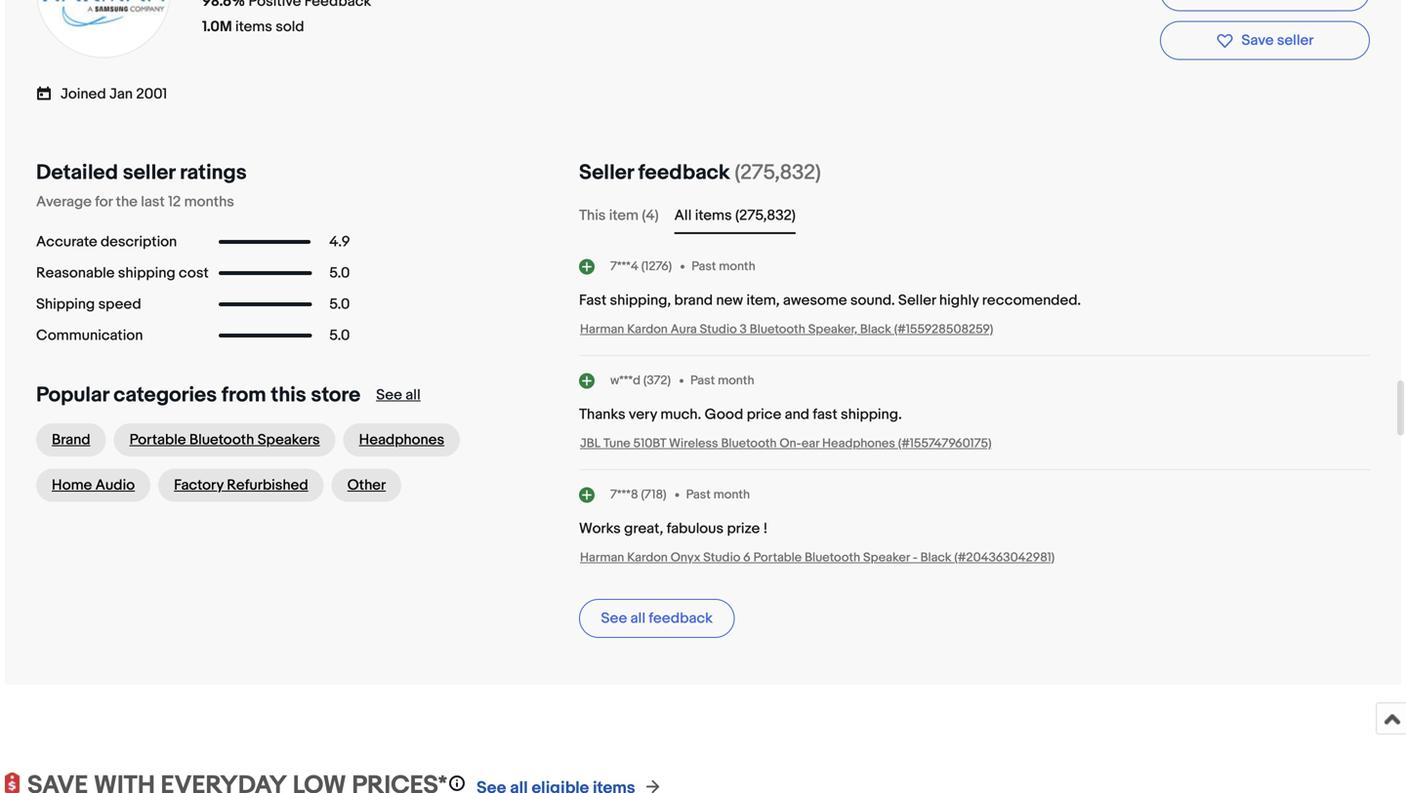 Task type: vqa. For each thing, say whether or not it's contained in the screenshot.


Task type: describe. For each thing, give the bounding box(es) containing it.
w***d
[[610, 373, 641, 388]]

see all
[[376, 387, 421, 404]]

see for see all
[[376, 387, 402, 404]]

5.0 for speed
[[329, 296, 350, 313]]

accurate description
[[36, 233, 177, 251]]

kardon for great,
[[627, 551, 668, 566]]

(#155928508259)
[[894, 322, 993, 337]]

1 horizontal spatial seller
[[898, 292, 936, 310]]

communication
[[36, 327, 143, 345]]

highly
[[939, 292, 979, 310]]

kardon for shipping,
[[627, 322, 668, 337]]

speaker
[[863, 551, 910, 566]]

7***8 (718)
[[610, 488, 667, 503]]

shipping
[[118, 265, 175, 282]]

jbl tune 510bt wireless bluetooth on-ear headphones (#155747960175) link
[[580, 437, 992, 452]]

headphones link
[[343, 424, 460, 457]]

3
[[740, 322, 747, 337]]

items for 1.0m
[[235, 18, 272, 36]]

portable bluetooth speakers link
[[114, 424, 336, 457]]

from
[[222, 383, 266, 408]]

home
[[52, 477, 92, 495]]

sound.
[[850, 292, 895, 310]]

very
[[629, 406, 657, 424]]

past month for new
[[692, 259, 756, 274]]

this
[[579, 207, 606, 225]]

bluetooth down "item," at the top right of page
[[750, 322, 805, 337]]

(372)
[[643, 373, 671, 388]]

other
[[347, 477, 386, 495]]

studio for new
[[700, 322, 737, 337]]

1 horizontal spatial black
[[920, 551, 952, 566]]

studio for prize
[[703, 551, 741, 566]]

brand
[[674, 292, 713, 310]]

fast
[[579, 292, 607, 310]]

joined jan 2001
[[61, 86, 167, 103]]

works great, fabulous prize !
[[579, 520, 768, 538]]

feedback inside see all feedback link
[[649, 610, 713, 628]]

0 vertical spatial black
[[860, 322, 891, 337]]

factory refurbished
[[174, 477, 308, 495]]

-
[[913, 551, 918, 566]]

save
[[1242, 32, 1274, 49]]

shipping speed
[[36, 296, 141, 313]]

reasonable shipping cost
[[36, 265, 209, 282]]

speakers
[[258, 432, 320, 449]]

price
[[747, 406, 781, 424]]

store
[[311, 383, 361, 408]]

see all feedback link
[[579, 600, 735, 639]]

0 vertical spatial feedback
[[638, 160, 730, 186]]

last
[[141, 193, 165, 211]]

(718)
[[641, 488, 667, 503]]

cost
[[179, 265, 209, 282]]

see all feedback
[[601, 610, 713, 628]]

the
[[116, 193, 138, 211]]

7***8
[[610, 488, 638, 503]]

portable bluetooth speakers
[[129, 432, 320, 449]]

popular
[[36, 383, 109, 408]]

popular categories from this store
[[36, 383, 361, 408]]

reccomended.
[[982, 292, 1081, 310]]

audio
[[95, 477, 135, 495]]

this
[[271, 383, 306, 408]]

past month for good
[[690, 373, 754, 388]]

text__icon wrapper image
[[36, 84, 61, 101]]

4.9
[[329, 233, 350, 251]]

see for see all feedback
[[601, 610, 627, 628]]

(1276)
[[641, 259, 672, 274]]

home audio link
[[36, 469, 151, 502]]

!
[[763, 520, 768, 538]]

sold
[[276, 18, 304, 36]]

save seller
[[1242, 32, 1314, 49]]

factory refurbished link
[[158, 469, 324, 502]]

jbl
[[580, 437, 601, 452]]

seller for save
[[1277, 32, 1314, 49]]

brand link
[[36, 424, 106, 457]]

see all link
[[376, 387, 421, 404]]

all
[[674, 207, 692, 225]]

0 horizontal spatial headphones
[[359, 432, 444, 449]]

1 vertical spatial portable
[[753, 551, 802, 566]]

thanks very much. good price and fast shipping.
[[579, 406, 902, 424]]

shipping,
[[610, 292, 671, 310]]

factory
[[174, 477, 224, 495]]

(#155747960175)
[[898, 437, 992, 452]]

joined
[[61, 86, 106, 103]]

shipping
[[36, 296, 95, 313]]

all for see all feedback
[[630, 610, 646, 628]]

good
[[705, 406, 743, 424]]



Task type: locate. For each thing, give the bounding box(es) containing it.
great,
[[624, 520, 663, 538]]

prize
[[727, 520, 760, 538]]

seller feedback (275,832)
[[579, 160, 821, 186]]

0 horizontal spatial all
[[406, 387, 421, 404]]

detailed
[[36, 160, 118, 186]]

much.
[[660, 406, 701, 424]]

5.0
[[329, 265, 350, 282], [329, 296, 350, 313], [329, 327, 350, 345]]

1 vertical spatial studio
[[703, 551, 741, 566]]

2 harman from the top
[[580, 551, 624, 566]]

other link
[[332, 469, 402, 502]]

reasonable
[[36, 265, 115, 282]]

0 vertical spatial seller
[[1277, 32, 1314, 49]]

harman kardon onyx studio 6 portable bluetooth speaker - black (#204363042981)
[[580, 551, 1055, 566]]

new
[[716, 292, 743, 310]]

1 horizontal spatial portable
[[753, 551, 802, 566]]

jan
[[109, 86, 133, 103]]

0 vertical spatial past
[[692, 259, 716, 274]]

items for all
[[695, 207, 732, 225]]

harman kardon aura studio 3 bluetooth speaker, black (#155928508259) link
[[580, 322, 993, 337]]

past month up new
[[692, 259, 756, 274]]

bluetooth down thanks very much. good price and fast shipping.
[[721, 437, 777, 452]]

harman kardon onyx studio 6 portable bluetooth speaker - black (#204363042981) link
[[580, 551, 1055, 566]]

1 vertical spatial black
[[920, 551, 952, 566]]

month up thanks very much. good price and fast shipping.
[[718, 373, 754, 388]]

black right the -
[[920, 551, 952, 566]]

accurate
[[36, 233, 97, 251]]

0 vertical spatial seller
[[579, 160, 634, 186]]

ratings
[[180, 160, 247, 186]]

bluetooth up factory refurbished link
[[189, 432, 254, 449]]

1 5.0 from the top
[[329, 265, 350, 282]]

0 vertical spatial kardon
[[627, 322, 668, 337]]

(275,832) down seller feedback (275,832)
[[735, 207, 796, 225]]

brand
[[52, 432, 90, 449]]

harman for works
[[580, 551, 624, 566]]

1 vertical spatial (275,832)
[[735, 207, 796, 225]]

past up good
[[690, 373, 715, 388]]

harman
[[580, 322, 624, 337], [580, 551, 624, 566]]

(275,832)
[[735, 160, 821, 186], [735, 207, 796, 225]]

(#204363042981)
[[954, 551, 1055, 566]]

speaker,
[[808, 322, 857, 337]]

1 harman from the top
[[580, 322, 624, 337]]

past up 'fabulous'
[[686, 488, 711, 503]]

black down sound.
[[860, 322, 891, 337]]

month for good
[[718, 373, 754, 388]]

past
[[692, 259, 716, 274], [690, 373, 715, 388], [686, 488, 711, 503]]

0 vertical spatial past month
[[692, 259, 756, 274]]

month for prize
[[714, 488, 750, 503]]

w***d (372)
[[610, 373, 671, 388]]

0 horizontal spatial seller
[[579, 160, 634, 186]]

0 vertical spatial portable
[[129, 432, 186, 449]]

for
[[95, 193, 113, 211]]

see up headphones link
[[376, 387, 402, 404]]

item,
[[747, 292, 780, 310]]

seller
[[1277, 32, 1314, 49], [123, 160, 175, 186]]

month up prize
[[714, 488, 750, 503]]

1 vertical spatial 5.0
[[329, 296, 350, 313]]

past month up 'fabulous'
[[686, 488, 750, 503]]

aura
[[671, 322, 697, 337]]

seller right save
[[1277, 32, 1314, 49]]

(275,832) up all items (275,832)
[[735, 160, 821, 186]]

months
[[184, 193, 234, 211]]

1 vertical spatial see
[[601, 610, 627, 628]]

items
[[235, 18, 272, 36], [695, 207, 732, 225]]

past month for prize
[[686, 488, 750, 503]]

all items (275,832)
[[674, 207, 796, 225]]

1 horizontal spatial headphones
[[822, 437, 895, 452]]

this item (4)
[[579, 207, 659, 225]]

1 vertical spatial feedback
[[649, 610, 713, 628]]

jbl tune 510bt wireless bluetooth on-ear headphones (#155747960175)
[[580, 437, 992, 452]]

items right all
[[695, 207, 732, 225]]

1 vertical spatial past month
[[690, 373, 754, 388]]

see inside see all feedback link
[[601, 610, 627, 628]]

2001
[[136, 86, 167, 103]]

7***4
[[610, 259, 639, 274]]

speed
[[98, 296, 141, 313]]

0 vertical spatial harman
[[580, 322, 624, 337]]

harman for fast
[[580, 322, 624, 337]]

1.0m
[[202, 18, 232, 36]]

1 horizontal spatial all
[[630, 610, 646, 628]]

description
[[101, 233, 177, 251]]

fabulous
[[667, 520, 724, 538]]

past for brand
[[692, 259, 716, 274]]

2 kardon from the top
[[627, 551, 668, 566]]

portable right "6"
[[753, 551, 802, 566]]

wireless
[[669, 437, 718, 452]]

all for see all
[[406, 387, 421, 404]]

tab list containing this item (4)
[[579, 205, 1370, 227]]

0 horizontal spatial black
[[860, 322, 891, 337]]

1 horizontal spatial see
[[601, 610, 627, 628]]

works
[[579, 520, 621, 538]]

0 vertical spatial 5.0
[[329, 265, 350, 282]]

0 vertical spatial all
[[406, 387, 421, 404]]

1 horizontal spatial items
[[695, 207, 732, 225]]

1 vertical spatial seller
[[898, 292, 936, 310]]

home audio
[[52, 477, 135, 495]]

1 vertical spatial all
[[630, 610, 646, 628]]

headphones down shipping.
[[822, 437, 895, 452]]

harman down fast
[[580, 322, 624, 337]]

portable down categories
[[129, 432, 186, 449]]

shipping.
[[841, 406, 902, 424]]

seller
[[579, 160, 634, 186], [898, 292, 936, 310]]

feedback up all
[[638, 160, 730, 186]]

all down great,
[[630, 610, 646, 628]]

month
[[719, 259, 756, 274], [718, 373, 754, 388], [714, 488, 750, 503]]

seller up the last
[[123, 160, 175, 186]]

onyx
[[671, 551, 701, 566]]

0 vertical spatial studio
[[700, 322, 737, 337]]

510bt
[[633, 437, 666, 452]]

0 vertical spatial items
[[235, 18, 272, 36]]

harman down works
[[580, 551, 624, 566]]

past up the brand
[[692, 259, 716, 274]]

past month up good
[[690, 373, 754, 388]]

1 vertical spatial harman
[[580, 551, 624, 566]]

(275,832) for seller feedback (275,832)
[[735, 160, 821, 186]]

harman kardon aura studio 3 bluetooth speaker, black (#155928508259)
[[580, 322, 993, 337]]

all
[[406, 387, 421, 404], [630, 610, 646, 628]]

tune
[[603, 437, 631, 452]]

1 vertical spatial seller
[[123, 160, 175, 186]]

fast
[[813, 406, 838, 424]]

0 horizontal spatial see
[[376, 387, 402, 404]]

2 vertical spatial month
[[714, 488, 750, 503]]

0 horizontal spatial items
[[235, 18, 272, 36]]

awesome
[[783, 292, 847, 310]]

5.0 for shipping
[[329, 265, 350, 282]]

2 5.0 from the top
[[329, 296, 350, 313]]

kardon down great,
[[627, 551, 668, 566]]

refurbished
[[227, 477, 308, 495]]

tab list
[[579, 205, 1370, 227]]

(275,832) inside "tab list"
[[735, 207, 796, 225]]

all up headphones link
[[406, 387, 421, 404]]

3 5.0 from the top
[[329, 327, 350, 345]]

item
[[609, 207, 639, 225]]

1 horizontal spatial seller
[[1277, 32, 1314, 49]]

6
[[743, 551, 751, 566]]

0 horizontal spatial portable
[[129, 432, 186, 449]]

categories
[[114, 383, 217, 408]]

0 vertical spatial month
[[719, 259, 756, 274]]

2 vertical spatial 5.0
[[329, 327, 350, 345]]

studio
[[700, 322, 737, 337], [703, 551, 741, 566]]

feedback down "onyx"
[[649, 610, 713, 628]]

average for the last 12 months
[[36, 193, 234, 211]]

kardon down shipping,
[[627, 322, 668, 337]]

2 vertical spatial past
[[686, 488, 711, 503]]

2 (275,832) from the top
[[735, 207, 796, 225]]

1 vertical spatial items
[[695, 207, 732, 225]]

(275,832) for all items (275,832)
[[735, 207, 796, 225]]

portable
[[129, 432, 186, 449], [753, 551, 802, 566]]

0 horizontal spatial seller
[[123, 160, 175, 186]]

seller up (#155928508259)
[[898, 292, 936, 310]]

bluetooth left speaker
[[805, 551, 860, 566]]

2 vertical spatial past month
[[686, 488, 750, 503]]

see down works
[[601, 610, 627, 628]]

1 kardon from the top
[[627, 322, 668, 337]]

seller inside save seller button
[[1277, 32, 1314, 49]]

ear
[[802, 437, 819, 452]]

bluetooth
[[750, 322, 805, 337], [189, 432, 254, 449], [721, 437, 777, 452], [805, 551, 860, 566]]

items left sold
[[235, 18, 272, 36]]

average
[[36, 193, 92, 211]]

past for fabulous
[[686, 488, 711, 503]]

1 (275,832) from the top
[[735, 160, 821, 186]]

past for much.
[[690, 373, 715, 388]]

0 vertical spatial (275,832)
[[735, 160, 821, 186]]

save seller button
[[1160, 21, 1370, 60]]

headphones down the see all
[[359, 432, 444, 449]]

detailed seller ratings
[[36, 160, 247, 186]]

seller for detailed
[[123, 160, 175, 186]]

0 vertical spatial see
[[376, 387, 402, 404]]

feedback
[[638, 160, 730, 186], [649, 610, 713, 628]]

past month
[[692, 259, 756, 274], [690, 373, 754, 388], [686, 488, 750, 503]]

1 vertical spatial kardon
[[627, 551, 668, 566]]

month up new
[[719, 259, 756, 274]]

seller up this item (4)
[[579, 160, 634, 186]]

studio left 3
[[700, 322, 737, 337]]

studio left "6"
[[703, 551, 741, 566]]

fast shipping, brand new item, awesome sound. seller highly reccomended.
[[579, 292, 1081, 310]]

thanks
[[579, 406, 626, 424]]

1 vertical spatial past
[[690, 373, 715, 388]]

1 vertical spatial month
[[718, 373, 754, 388]]

month for new
[[719, 259, 756, 274]]



